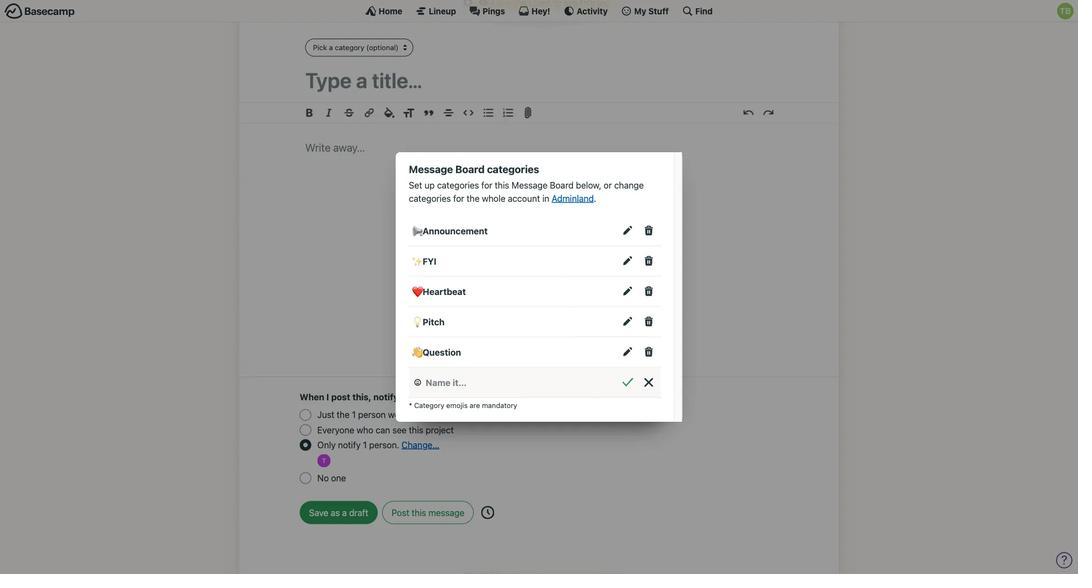 Task type: describe. For each thing, give the bounding box(es) containing it.
in
[[542, 193, 549, 204]]

on
[[422, 410, 432, 420]]

are
[[470, 401, 480, 410]]

terry image
[[317, 454, 331, 468]]

adminland
[[552, 193, 594, 204]]

post this message button
[[382, 501, 474, 525]]

set
[[409, 180, 422, 190]]

✨ fyi
[[412, 256, 436, 266]]

message
[[429, 508, 464, 518]]

can
[[376, 425, 390, 435]]

home link
[[365, 6, 402, 17]]

account
[[508, 193, 540, 204]]

categories for board
[[487, 163, 539, 175]]

1 for person
[[352, 410, 356, 420]]

post
[[331, 392, 350, 403]]

this inside set up categories for this message board below, or change categories for the whole account in
[[495, 180, 509, 190]]

1 vertical spatial the
[[337, 410, 350, 420]]

1 vertical spatial project
[[426, 425, 454, 435]]

everyone
[[317, 425, 354, 435]]

category
[[414, 401, 444, 410]]

just
[[317, 410, 334, 420]]

as
[[331, 508, 340, 518]]

tim burton image
[[1057, 3, 1074, 19]]

when
[[300, 392, 324, 403]]

the inside set up categories for this message board below, or change categories for the whole account in
[[467, 193, 480, 204]]

lineup link
[[416, 6, 456, 17]]

hey! button
[[518, 6, 550, 17]]

no
[[317, 473, 329, 484]]

whole
[[482, 193, 506, 204]]

question
[[423, 347, 461, 357]]

just the 1 person working on this project
[[317, 410, 479, 420]]

board inside set up categories for this message board below, or change categories for the whole account in
[[550, 180, 574, 190]]

schedule this to post later image
[[481, 506, 494, 520]]

below,
[[576, 180, 601, 190]]

👋
[[412, 347, 421, 357]]

adminland link
[[552, 193, 594, 204]]

this right on
[[434, 410, 449, 420]]

Name it… text field
[[426, 375, 534, 390]]

0 vertical spatial board
[[455, 163, 485, 175]]

change… button
[[402, 438, 439, 452]]

who
[[357, 425, 373, 435]]

find button
[[682, 6, 713, 17]]

*
[[409, 401, 412, 410]]

only notify 1 person. change…
[[317, 440, 439, 450]]

i
[[326, 392, 329, 403]]

adminland .
[[552, 193, 596, 204]]

pitch
[[423, 317, 445, 327]]

pings
[[483, 6, 505, 16]]

notify…
[[373, 392, 406, 403]]

save
[[309, 508, 328, 518]]

main element
[[0, 0, 1078, 22]]

find
[[695, 6, 713, 16]]



Task type: locate. For each thing, give the bounding box(es) containing it.
0 vertical spatial for
[[481, 180, 493, 190]]

categories for up
[[437, 180, 479, 190]]

📢 announcement
[[412, 226, 488, 236]]

project
[[451, 410, 479, 420], [426, 425, 454, 435]]

post
[[392, 508, 409, 518]]

up
[[425, 180, 435, 190]]

this inside button
[[412, 508, 426, 518]]

0 vertical spatial 1
[[352, 410, 356, 420]]

2 vertical spatial categories
[[409, 193, 451, 204]]

1 horizontal spatial for
[[481, 180, 493, 190]]

post this message
[[392, 508, 464, 518]]

this up whole
[[495, 180, 509, 190]]

1 vertical spatial for
[[453, 193, 464, 204]]

or
[[604, 180, 612, 190]]

lineup
[[429, 6, 456, 16]]

1 horizontal spatial board
[[550, 180, 574, 190]]

mandatory
[[482, 401, 517, 410]]

❤️ heartbeat
[[412, 286, 466, 297]]

heartbeat
[[423, 286, 466, 297]]

notify
[[338, 440, 361, 450]]

emojis
[[446, 401, 468, 410]]

Write away… text field
[[272, 123, 806, 364]]

message up up
[[409, 163, 453, 175]]

✨
[[412, 256, 421, 266]]

this,
[[352, 392, 371, 403]]

.
[[594, 193, 596, 204]]

the up everyone
[[337, 410, 350, 420]]

message
[[409, 163, 453, 175], [512, 180, 548, 190]]

💡
[[412, 317, 421, 327]]

None text field
[[412, 375, 423, 390]]

1 down when i post this, notify…
[[352, 410, 356, 420]]

save as a draft
[[309, 508, 368, 518]]

the
[[467, 193, 480, 204], [337, 410, 350, 420]]

❤️
[[412, 286, 421, 297]]

1 vertical spatial 1
[[363, 440, 367, 450]]

person
[[358, 410, 386, 420]]

this
[[495, 180, 509, 190], [434, 410, 449, 420], [409, 425, 423, 435], [412, 508, 426, 518]]

Type a title… text field
[[305, 68, 773, 93]]

board
[[455, 163, 485, 175], [550, 180, 574, 190]]

see
[[392, 425, 407, 435]]

change
[[614, 180, 644, 190]]

for up whole
[[481, 180, 493, 190]]

home
[[379, 6, 402, 16]]

for down message board categories
[[453, 193, 464, 204]]

only
[[317, 440, 336, 450]]

0 vertical spatial the
[[467, 193, 480, 204]]

board up adminland
[[550, 180, 574, 190]]

activity link
[[564, 6, 608, 17]]

categories down message board categories
[[437, 180, 479, 190]]

change…
[[402, 440, 439, 450]]

the left whole
[[467, 193, 480, 204]]

1 vertical spatial board
[[550, 180, 574, 190]]

set up categories for this message board below, or change categories for the whole account in
[[409, 180, 644, 204]]

working
[[388, 410, 420, 420]]

everyone         who can see this project
[[317, 425, 454, 435]]

message inside set up categories for this message board below, or change categories for the whole account in
[[512, 180, 548, 190]]

one
[[331, 473, 346, 484]]

no one
[[317, 473, 346, 484]]

message up account
[[512, 180, 548, 190]]

draft
[[349, 508, 368, 518]]

1 vertical spatial categories
[[437, 180, 479, 190]]

when i post this, notify…
[[300, 392, 406, 403]]

0 vertical spatial message
[[409, 163, 453, 175]]

1 vertical spatial message
[[512, 180, 548, 190]]

0 horizontal spatial the
[[337, 410, 350, 420]]

categories down up
[[409, 193, 451, 204]]

1
[[352, 410, 356, 420], [363, 440, 367, 450]]

this up change…
[[409, 425, 423, 435]]

1 horizontal spatial 1
[[363, 440, 367, 450]]

1 horizontal spatial message
[[512, 180, 548, 190]]

1 for person.
[[363, 440, 367, 450]]

project down * category emojis are mandatory
[[451, 410, 479, 420]]

0 horizontal spatial 1
[[352, 410, 356, 420]]

0 horizontal spatial board
[[455, 163, 485, 175]]

for
[[481, 180, 493, 190], [453, 193, 464, 204]]

💡 pitch
[[412, 317, 445, 327]]

0 vertical spatial categories
[[487, 163, 539, 175]]

person.
[[369, 440, 399, 450]]

this right post
[[412, 508, 426, 518]]

* category emojis are mandatory
[[409, 401, 517, 410]]

fyi
[[423, 256, 436, 266]]

message board categories
[[409, 163, 539, 175]]

1 horizontal spatial the
[[467, 193, 480, 204]]

👋 question
[[412, 347, 461, 357]]

categories
[[487, 163, 539, 175], [437, 180, 479, 190], [409, 193, 451, 204]]

activity
[[577, 6, 608, 16]]

project down on
[[426, 425, 454, 435]]

hey!
[[532, 6, 550, 16]]

announcement
[[423, 226, 488, 236]]

board up whole
[[455, 163, 485, 175]]

📢
[[412, 226, 421, 236]]

0 vertical spatial project
[[451, 410, 479, 420]]

categories up set up categories for this message board below, or change categories for the whole account in
[[487, 163, 539, 175]]

0 horizontal spatial message
[[409, 163, 453, 175]]

a
[[342, 508, 347, 518]]

pings button
[[469, 6, 505, 17]]

0 horizontal spatial for
[[453, 193, 464, 204]]

1 down the 'who'
[[363, 440, 367, 450]]

save as a draft button
[[300, 501, 378, 525]]



Task type: vqa. For each thing, say whether or not it's contained in the screenshot.
Name it… text field
yes



